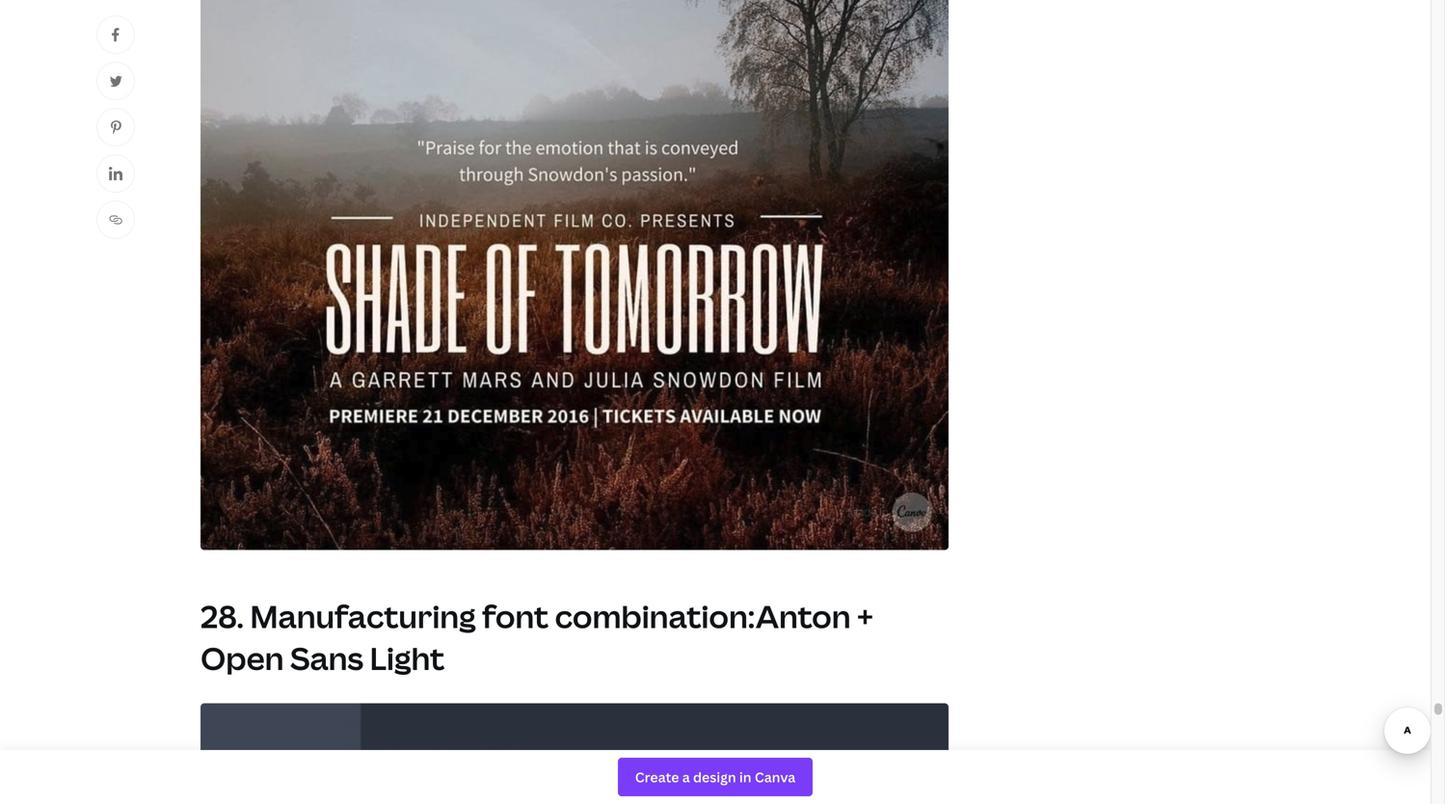 Task type: describe. For each thing, give the bounding box(es) containing it.
sans
[[290, 637, 363, 679]]

light
[[370, 637, 445, 679]]

font
[[482, 596, 549, 637]]

28.
[[201, 596, 244, 637]]

combination:anton
[[555, 596, 851, 637]]



Task type: locate. For each thing, give the bounding box(es) containing it.
28. manufacturing font combination:anton + open sans light
[[201, 596, 873, 679]]

open
[[201, 637, 284, 679]]

+
[[857, 596, 873, 637]]

manufacturing
[[250, 596, 476, 637]]



Task type: vqa. For each thing, say whether or not it's contained in the screenshot.
font
yes



